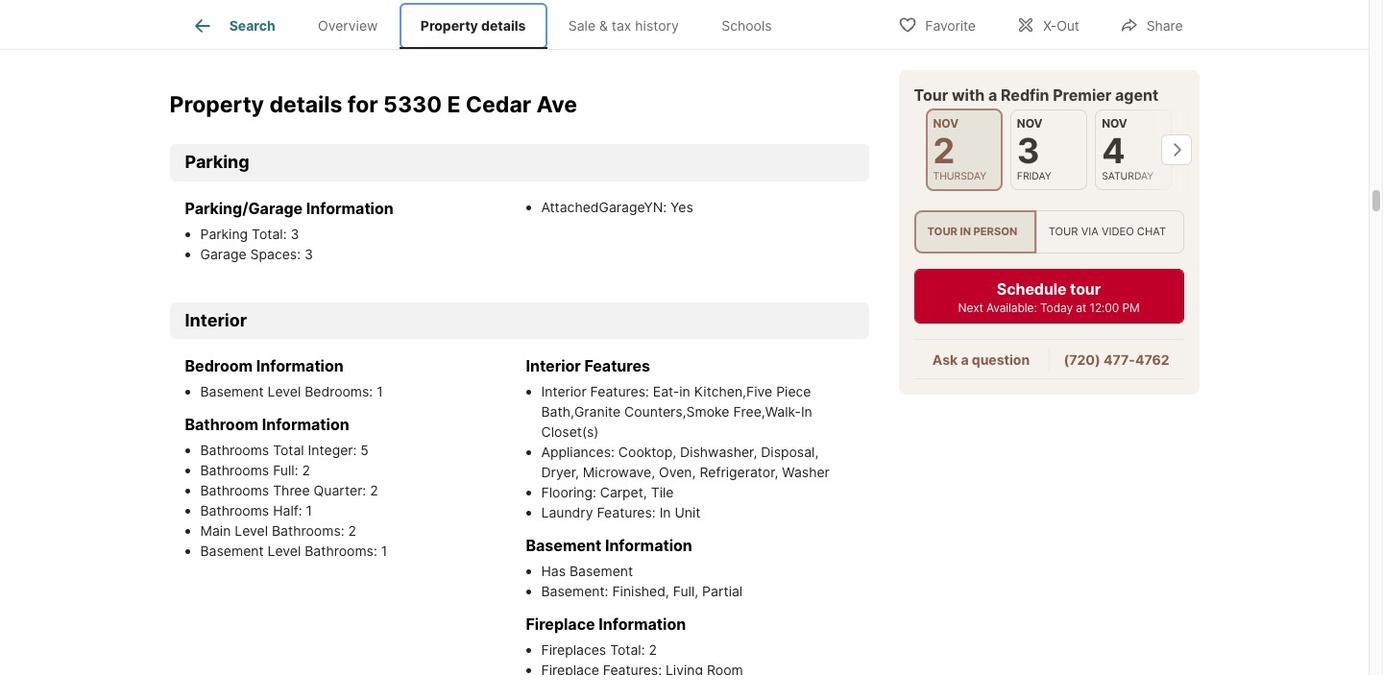 Task type: describe. For each thing, give the bounding box(es) containing it.
cedar
[[466, 92, 532, 119]]

via
[[1082, 224, 1099, 238]]

thursday
[[934, 169, 987, 182]]

tour for tour via video chat
[[1049, 224, 1079, 238]]

cooktop, dishwasher, disposal, dryer, microwave, oven, refrigerator, washer
[[542, 444, 830, 481]]

nov 2 thursday
[[934, 115, 987, 182]]

parking inside 'parking/garage information parking total: 3 garage spaces: 3'
[[200, 225, 248, 242]]

ask a question
[[933, 351, 1030, 367]]

tour for tour with a redfin premier agent
[[914, 85, 949, 104]]

(720) 477-4762
[[1064, 351, 1170, 367]]

three
[[273, 482, 310, 499]]

kitchen,five
[[695, 384, 773, 400]]

2 bathrooms from the top
[[200, 462, 269, 479]]

(720)
[[1064, 351, 1101, 367]]

12:00
[[1090, 300, 1120, 314]]

3 bathrooms from the top
[[200, 482, 269, 499]]

integer:
[[308, 442, 357, 458]]

oven,
[[659, 464, 696, 481]]

unit
[[675, 505, 701, 521]]

agent
[[1116, 85, 1159, 104]]

question
[[972, 351, 1030, 367]]

list box containing tour in person
[[914, 210, 1184, 253]]

level inside bedroom information basement level bedrooms: 1
[[268, 384, 301, 400]]

details for property details for 5330 e cedar ave
[[269, 92, 343, 119]]

property details tab
[[399, 3, 547, 49]]

share button
[[1104, 4, 1200, 44]]

bathroom information bathrooms total integer: 5 bathrooms full: 2 bathrooms three quarter: 2 bathrooms half: 1 main level bathrooms: 2 basement level bathrooms: 1
[[185, 415, 388, 559]]

saturday
[[1102, 169, 1154, 182]]

2 vertical spatial level
[[268, 543, 301, 559]]

bedrooms:
[[305, 384, 373, 400]]

nov for 2
[[934, 115, 959, 130]]

in inside eat-in kitchen,five piece bath,granite counters,smoke free,walk-in closet(s)
[[801, 404, 813, 420]]

with
[[952, 85, 985, 104]]

basement:
[[542, 583, 609, 600]]

information for bathroom
[[262, 415, 350, 434]]

ave
[[537, 92, 578, 119]]

attachedgarageyn: yes
[[542, 199, 694, 215]]

counters,smoke
[[625, 404, 730, 420]]

features: inside flooring: carpet, tile laundry features: in unit
[[597, 505, 656, 521]]

dryer,
[[542, 464, 579, 481]]

history
[[636, 18, 679, 34]]

eat-
[[653, 384, 680, 400]]

video
[[1102, 224, 1135, 238]]

interior for interior features:
[[542, 384, 587, 400]]

dishwasher,
[[680, 444, 758, 460]]

appliances:
[[542, 444, 619, 460]]

free,walk-
[[734, 404, 801, 420]]

redfin
[[1001, 85, 1050, 104]]

carpet,
[[600, 484, 648, 501]]

refrigerator,
[[700, 464, 779, 481]]

information for basement
[[605, 536, 693, 556]]

garage
[[200, 246, 247, 262]]

fireplaces
[[542, 642, 607, 658]]

washer
[[783, 464, 830, 481]]

today
[[1041, 300, 1073, 314]]

schedule
[[997, 279, 1067, 298]]

total: for parking/garage
[[252, 225, 287, 242]]

schools tab
[[701, 3, 794, 49]]

1 vertical spatial a
[[961, 351, 969, 367]]

x-out button
[[1000, 4, 1096, 44]]

interior for interior
[[185, 310, 247, 330]]

share
[[1147, 17, 1184, 33]]

tour with a redfin premier agent
[[914, 85, 1159, 104]]

microwave,
[[583, 464, 656, 481]]

nov 4 saturday
[[1102, 115, 1154, 182]]

2 vertical spatial 1
[[381, 543, 388, 559]]

4762
[[1136, 351, 1170, 367]]

basement information has basement basement: finished, full, partial
[[526, 536, 743, 600]]

overview
[[318, 18, 378, 34]]

details for property details
[[482, 18, 526, 34]]

closet(s)
[[542, 424, 599, 440]]

chat
[[1138, 224, 1167, 238]]

1 vertical spatial 1
[[306, 503, 312, 519]]

nov for 3
[[1018, 115, 1043, 130]]

search link
[[191, 14, 275, 37]]

next image
[[1161, 134, 1192, 165]]

attachedgarageyn:
[[542, 199, 667, 215]]

in for tour
[[961, 224, 971, 238]]

yes
[[671, 199, 694, 215]]

tax
[[612, 18, 632, 34]]

1 inside bedroom information basement level bedrooms: 1
[[377, 384, 383, 400]]

piece
[[777, 384, 812, 400]]

basement inside bathroom information bathrooms total integer: 5 bathrooms full: 2 bathrooms three quarter: 2 bathrooms half: 1 main level bathrooms: 2 basement level bathrooms: 1
[[200, 543, 264, 559]]

main
[[200, 523, 231, 539]]

x-out
[[1044, 17, 1080, 33]]

4 bathrooms from the top
[[200, 503, 269, 519]]

parking/garage information parking total: 3 garage spaces: 3
[[185, 199, 394, 262]]

e
[[447, 92, 461, 119]]

available:
[[987, 300, 1038, 314]]

flooring: carpet, tile laundry features: in unit
[[542, 484, 701, 521]]

2 right the quarter:
[[370, 482, 378, 499]]

has
[[542, 563, 566, 580]]

bedroom
[[185, 357, 253, 376]]



Task type: vqa. For each thing, say whether or not it's contained in the screenshot.
3 in Nov 3 Friday
yes



Task type: locate. For each thing, give the bounding box(es) containing it.
nov down with
[[934, 115, 959, 130]]

search
[[229, 18, 275, 34]]

0 vertical spatial property
[[421, 18, 478, 34]]

information for parking/garage
[[306, 199, 394, 218]]

finished,
[[613, 583, 670, 600]]

0 vertical spatial 1
[[377, 384, 383, 400]]

interior up interior features: at the left bottom
[[526, 357, 581, 376]]

sale & tax history tab
[[547, 3, 701, 49]]

overview tab
[[297, 3, 399, 49]]

a right with
[[989, 85, 998, 104]]

total: for fireplace
[[610, 642, 645, 658]]

tour left with
[[914, 85, 949, 104]]

details left sale
[[482, 18, 526, 34]]

basement down the main
[[200, 543, 264, 559]]

nov inside nov 4 saturday
[[1102, 115, 1128, 130]]

2 inside fireplace information fireplaces total: 2
[[649, 642, 657, 658]]

0 horizontal spatial in
[[660, 505, 671, 521]]

x-
[[1044, 17, 1057, 33]]

in for eat-
[[680, 384, 691, 400]]

0 horizontal spatial property
[[170, 92, 264, 119]]

tour via video chat
[[1049, 224, 1167, 238]]

property up e
[[421, 18, 478, 34]]

0 vertical spatial bathrooms:
[[272, 523, 345, 539]]

1 nov from the left
[[934, 115, 959, 130]]

0 vertical spatial features:
[[591, 384, 649, 400]]

property for property details for 5330 e cedar ave
[[170, 92, 264, 119]]

property details for 5330 e cedar ave
[[170, 92, 578, 119]]

tour left via
[[1049, 224, 1079, 238]]

nov down redfin
[[1018, 115, 1043, 130]]

flooring:
[[542, 484, 597, 501]]

partial
[[703, 583, 743, 600]]

in inside flooring: carpet, tile laundry features: in unit
[[660, 505, 671, 521]]

interior features
[[526, 357, 651, 376]]

details left for
[[269, 92, 343, 119]]

3 down redfin
[[1018, 129, 1040, 171]]

1 vertical spatial details
[[269, 92, 343, 119]]

basement up basement:
[[570, 563, 633, 580]]

in up counters,smoke
[[680, 384, 691, 400]]

3 inside 'nov 3 friday'
[[1018, 129, 1040, 171]]

schools
[[722, 18, 772, 34]]

in left person
[[961, 224, 971, 238]]

0 horizontal spatial total:
[[252, 225, 287, 242]]

parking/garage
[[185, 199, 303, 218]]

1 vertical spatial interior
[[526, 357, 581, 376]]

total: up 'spaces:' at the left top of page
[[252, 225, 287, 242]]

sale
[[569, 18, 596, 34]]

1 vertical spatial in
[[680, 384, 691, 400]]

tile
[[651, 484, 674, 501]]

level left bedrooms: at left bottom
[[268, 384, 301, 400]]

full:
[[273, 462, 298, 479]]

tour in person
[[928, 224, 1018, 238]]

0 vertical spatial a
[[989, 85, 998, 104]]

0 horizontal spatial 3
[[291, 225, 299, 242]]

favorite button
[[883, 4, 993, 44]]

at
[[1077, 300, 1087, 314]]

basement up the has on the left bottom
[[526, 536, 602, 556]]

information for fireplace
[[599, 615, 686, 634]]

tour
[[1071, 279, 1101, 298]]

2 horizontal spatial nov
[[1102, 115, 1128, 130]]

2 inside nov 2 thursday
[[934, 129, 955, 171]]

2 horizontal spatial 3
[[1018, 129, 1040, 171]]

total
[[273, 442, 304, 458]]

schedule tour next available: today at 12:00 pm
[[959, 279, 1140, 314]]

level
[[268, 384, 301, 400], [235, 523, 268, 539], [268, 543, 301, 559]]

1 horizontal spatial a
[[989, 85, 998, 104]]

bedroom information basement level bedrooms: 1
[[185, 357, 383, 400]]

eat-in kitchen,five piece bath,granite counters,smoke free,walk-in closet(s)
[[542, 384, 813, 440]]

in down tile
[[660, 505, 671, 521]]

3 up 'spaces:' at the left top of page
[[291, 225, 299, 242]]

5
[[361, 442, 369, 458]]

1 vertical spatial bathrooms:
[[305, 543, 377, 559]]

bathrooms
[[200, 442, 269, 458], [200, 462, 269, 479], [200, 482, 269, 499], [200, 503, 269, 519]]

0 vertical spatial 3
[[1018, 129, 1040, 171]]

nov inside nov 2 thursday
[[934, 115, 959, 130]]

tab list containing search
[[170, 0, 809, 49]]

pm
[[1123, 300, 1140, 314]]

information
[[306, 199, 394, 218], [256, 357, 344, 376], [262, 415, 350, 434], [605, 536, 693, 556], [599, 615, 686, 634]]

2 vertical spatial 3
[[305, 246, 313, 262]]

information inside bathroom information bathrooms total integer: 5 bathrooms full: 2 bathrooms three quarter: 2 bathrooms half: 1 main level bathrooms: 2 basement level bathrooms: 1
[[262, 415, 350, 434]]

2
[[934, 129, 955, 171], [302, 462, 310, 479], [370, 482, 378, 499], [348, 523, 357, 539], [649, 642, 657, 658]]

1 horizontal spatial property
[[421, 18, 478, 34]]

a
[[989, 85, 998, 104], [961, 351, 969, 367]]

for
[[348, 92, 378, 119]]

None button
[[926, 108, 1003, 191], [1011, 109, 1088, 190], [1096, 109, 1173, 190], [926, 108, 1003, 191], [1011, 109, 1088, 190], [1096, 109, 1173, 190]]

2 down with
[[934, 129, 955, 171]]

details inside tab
[[482, 18, 526, 34]]

interior for interior features
[[526, 357, 581, 376]]

(720) 477-4762 link
[[1064, 351, 1170, 367]]

information inside bedroom information basement level bedrooms: 1
[[256, 357, 344, 376]]

favorite
[[926, 17, 976, 33]]

1 vertical spatial property
[[170, 92, 264, 119]]

2 vertical spatial interior
[[542, 384, 587, 400]]

1 horizontal spatial in
[[801, 404, 813, 420]]

nov for 4
[[1102, 115, 1128, 130]]

information for bedroom
[[256, 357, 344, 376]]

property down search link
[[170, 92, 264, 119]]

fireplace
[[526, 615, 595, 634]]

parking up "garage"
[[200, 225, 248, 242]]

tour
[[914, 85, 949, 104], [928, 224, 958, 238], [1049, 224, 1079, 238]]

level down half:
[[268, 543, 301, 559]]

features: down the features
[[591, 384, 649, 400]]

level right the main
[[235, 523, 268, 539]]

person
[[974, 224, 1018, 238]]

property for property details
[[421, 18, 478, 34]]

total:
[[252, 225, 287, 242], [610, 642, 645, 658]]

nov 3 friday
[[1018, 115, 1052, 182]]

features:
[[591, 384, 649, 400], [597, 505, 656, 521]]

1 vertical spatial total:
[[610, 642, 645, 658]]

bath,granite
[[542, 404, 621, 420]]

0 vertical spatial in
[[961, 224, 971, 238]]

1 horizontal spatial 3
[[305, 246, 313, 262]]

bathroom
[[185, 415, 259, 434]]

interior up the bedroom
[[185, 310, 247, 330]]

features
[[585, 357, 651, 376]]

0 vertical spatial total:
[[252, 225, 287, 242]]

0 vertical spatial interior
[[185, 310, 247, 330]]

disposal,
[[761, 444, 819, 460]]

basement down the bedroom
[[200, 384, 264, 400]]

sale & tax history
[[569, 18, 679, 34]]

friday
[[1018, 169, 1052, 182]]

property details
[[421, 18, 526, 34]]

2 down finished,
[[649, 642, 657, 658]]

a right ask
[[961, 351, 969, 367]]

1 vertical spatial level
[[235, 523, 268, 539]]

0 vertical spatial level
[[268, 384, 301, 400]]

0 horizontal spatial in
[[680, 384, 691, 400]]

nov down agent
[[1102, 115, 1128, 130]]

half:
[[273, 503, 302, 519]]

1 vertical spatial parking
[[200, 225, 248, 242]]

features: down carpet,
[[597, 505, 656, 521]]

bathrooms:
[[272, 523, 345, 539], [305, 543, 377, 559]]

tour left person
[[928, 224, 958, 238]]

1 horizontal spatial nov
[[1018, 115, 1043, 130]]

premier
[[1054, 85, 1112, 104]]

1 vertical spatial features:
[[597, 505, 656, 521]]

information inside 'parking/garage information parking total: 3 garage spaces: 3'
[[306, 199, 394, 218]]

property
[[421, 18, 478, 34], [170, 92, 264, 119]]

ask a question link
[[933, 351, 1030, 367]]

full,
[[673, 583, 699, 600]]

nov
[[934, 115, 959, 130], [1018, 115, 1043, 130], [1102, 115, 1128, 130]]

nov inside 'nov 3 friday'
[[1018, 115, 1043, 130]]

0 vertical spatial parking
[[185, 152, 250, 172]]

tab list
[[170, 0, 809, 49]]

ask
[[933, 351, 958, 367]]

interior features:
[[542, 384, 653, 400]]

in down piece
[[801, 404, 813, 420]]

list box
[[914, 210, 1184, 253]]

total: inside 'parking/garage information parking total: 3 garage spaces: 3'
[[252, 225, 287, 242]]

information inside basement information has basement basement: finished, full, partial
[[605, 536, 693, 556]]

1 horizontal spatial in
[[961, 224, 971, 238]]

interior up bath,granite
[[542, 384, 587, 400]]

quarter:
[[314, 482, 366, 499]]

0 vertical spatial in
[[801, 404, 813, 420]]

total: inside fireplace information fireplaces total: 2
[[610, 642, 645, 658]]

parking up parking/garage
[[185, 152, 250, 172]]

4
[[1102, 129, 1126, 171]]

property inside tab
[[421, 18, 478, 34]]

basement inside bedroom information basement level bedrooms: 1
[[200, 384, 264, 400]]

total: right fireplaces
[[610, 642, 645, 658]]

in inside eat-in kitchen,five piece bath,granite counters,smoke free,walk-in closet(s)
[[680, 384, 691, 400]]

1 bathrooms from the top
[[200, 442, 269, 458]]

3 right 'spaces:' at the left top of page
[[305, 246, 313, 262]]

0 horizontal spatial details
[[269, 92, 343, 119]]

0 horizontal spatial nov
[[934, 115, 959, 130]]

parking
[[185, 152, 250, 172], [200, 225, 248, 242]]

tour for tour in person
[[928, 224, 958, 238]]

information inside fireplace information fireplaces total: 2
[[599, 615, 686, 634]]

1 vertical spatial in
[[660, 505, 671, 521]]

fireplace information fireplaces total: 2
[[526, 615, 686, 658]]

2 down the quarter:
[[348, 523, 357, 539]]

3 nov from the left
[[1102, 115, 1128, 130]]

spaces:
[[250, 246, 301, 262]]

1 horizontal spatial total:
[[610, 642, 645, 658]]

laundry
[[542, 505, 593, 521]]

1 vertical spatial 3
[[291, 225, 299, 242]]

0 horizontal spatial a
[[961, 351, 969, 367]]

next
[[959, 300, 984, 314]]

477-
[[1104, 351, 1136, 367]]

bathrooms: down the quarter:
[[305, 543, 377, 559]]

2 nov from the left
[[1018, 115, 1043, 130]]

bathrooms: down half:
[[272, 523, 345, 539]]

0 vertical spatial details
[[482, 18, 526, 34]]

&
[[600, 18, 608, 34]]

out
[[1057, 17, 1080, 33]]

3
[[1018, 129, 1040, 171], [291, 225, 299, 242], [305, 246, 313, 262]]

1 horizontal spatial details
[[482, 18, 526, 34]]

2 right full:
[[302, 462, 310, 479]]



